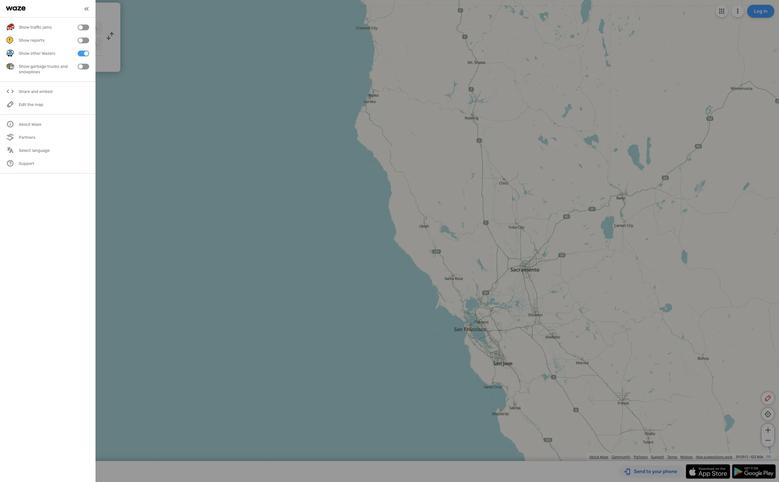 Task type: locate. For each thing, give the bounding box(es) containing it.
about
[[589, 455, 599, 459]]

39.051
[[736, 455, 746, 459]]

location image
[[9, 40, 17, 48]]

how
[[696, 455, 703, 459]]

suggestions
[[704, 455, 724, 459]]

share
[[19, 89, 30, 94]]

about waze link
[[589, 455, 608, 459]]

current location image
[[9, 24, 17, 32]]

embed
[[39, 89, 53, 94]]

pencil image
[[764, 395, 772, 402]]

leave
[[20, 60, 32, 65]]

Choose starting point text field
[[21, 22, 102, 34]]

notices link
[[680, 455, 693, 459]]

now
[[33, 60, 42, 65]]

about waze community partners support terms notices how suggestions work
[[589, 455, 733, 459]]

community link
[[612, 455, 631, 459]]

-
[[749, 455, 750, 459]]

code image
[[6, 88, 14, 96]]

partners link
[[634, 455, 648, 459]]

39.051 | -123.806
[[736, 455, 764, 459]]

work
[[725, 455, 733, 459]]

support
[[651, 455, 664, 459]]

zoom out image
[[764, 437, 772, 444]]



Task type: vqa. For each thing, say whether or not it's contained in the screenshot.
Share and embed Link at the top of page
yes



Task type: describe. For each thing, give the bounding box(es) containing it.
waze
[[600, 455, 608, 459]]

support link
[[651, 455, 664, 459]]

terms link
[[667, 455, 677, 459]]

community
[[612, 455, 631, 459]]

driving
[[38, 8, 57, 15]]

|
[[747, 455, 748, 459]]

share and embed link
[[6, 85, 89, 98]]

driving directions
[[38, 8, 85, 15]]

and
[[31, 89, 38, 94]]

partners
[[634, 455, 648, 459]]

Choose destination text field
[[21, 38, 102, 50]]

clock image
[[7, 59, 15, 67]]

directions
[[58, 8, 85, 15]]

terms
[[667, 455, 677, 459]]

123.806
[[750, 455, 764, 459]]

how suggestions work link
[[696, 455, 733, 459]]

link image
[[766, 454, 771, 459]]

leave now
[[20, 60, 42, 65]]

zoom in image
[[764, 426, 772, 434]]

share and embed
[[19, 89, 53, 94]]

notices
[[680, 455, 693, 459]]



